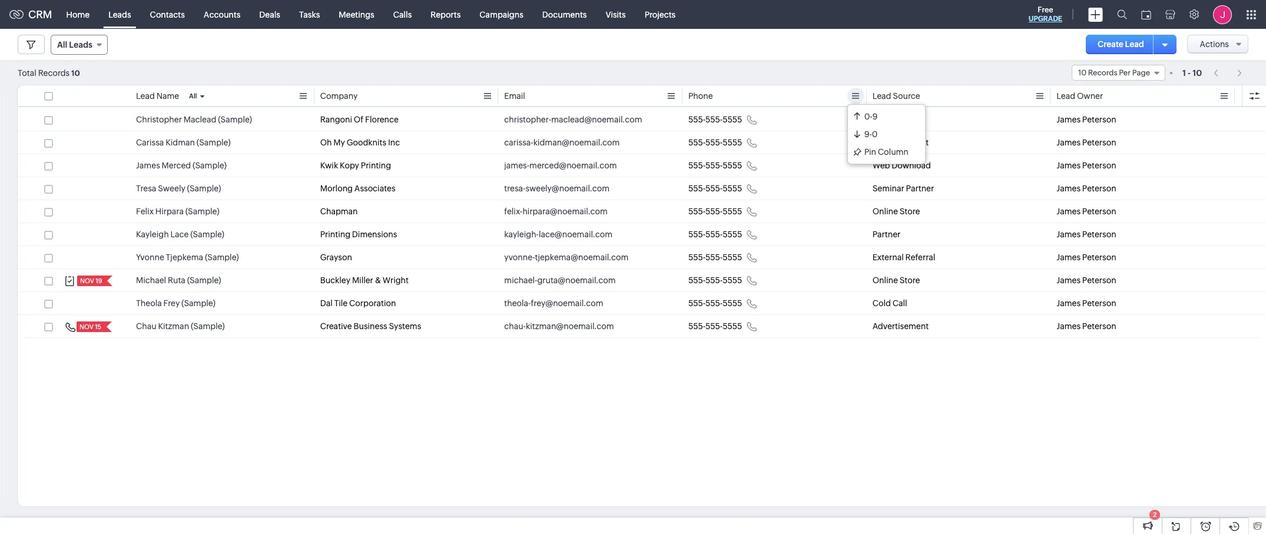 Task type: vqa. For each thing, say whether or not it's contained in the screenshot.


Task type: locate. For each thing, give the bounding box(es) containing it.
peterson for maclead@noemail.com
[[1082, 115, 1116, 124]]

peterson for kidman@noemail.com
[[1082, 138, 1116, 147]]

all for all
[[189, 92, 197, 100]]

3 peterson from the top
[[1082, 161, 1116, 170]]

lead right the create
[[1125, 39, 1144, 49]]

partner up external
[[873, 230, 901, 239]]

1 vertical spatial printing
[[320, 230, 350, 239]]

store down seminar partner
[[900, 207, 920, 216]]

records right total
[[38, 68, 70, 77]]

1 call from the top
[[893, 115, 907, 124]]

search element
[[1110, 0, 1134, 29]]

peterson for gruta@noemail.com
[[1082, 276, 1116, 285]]

accounts
[[204, 10, 240, 19]]

0 vertical spatial cold call
[[873, 115, 907, 124]]

7 james peterson from the top
[[1057, 253, 1116, 262]]

partner down download
[[906, 184, 934, 193]]

2 online from the top
[[873, 276, 898, 285]]

printing up associates
[[361, 161, 391, 170]]

james for chau-kitzman@noemail.com
[[1057, 322, 1081, 331]]

nov
[[80, 277, 94, 284], [80, 323, 94, 330]]

james peterson for michael-gruta@noemail.com
[[1057, 276, 1116, 285]]

(sample) right kitzman at the bottom left of the page
[[191, 322, 225, 331]]

1 advertisement from the top
[[873, 138, 929, 147]]

cold call up 0
[[873, 115, 907, 124]]

2 advertisement from the top
[[873, 322, 929, 331]]

create lead button
[[1086, 35, 1156, 54]]

advertisement for carissa-kidman@noemail.com
[[873, 138, 929, 147]]

7 5555 from the top
[[723, 253, 742, 262]]

3 james peterson from the top
[[1057, 161, 1116, 170]]

records for 10
[[1088, 68, 1118, 77]]

0 vertical spatial advertisement
[[873, 138, 929, 147]]

5555 for felix-hirpara@noemail.com
[[723, 207, 742, 216]]

tresa sweely (sample)
[[136, 184, 221, 193]]

1 vertical spatial cold call
[[873, 299, 907, 308]]

lead for lead source
[[873, 91, 891, 101]]

8 5555 from the top
[[723, 276, 742, 285]]

chau kitzman (sample) link
[[136, 320, 225, 332]]

felix-
[[504, 207, 523, 216]]

1 horizontal spatial partner
[[906, 184, 934, 193]]

store for felix-hirpara@noemail.com
[[900, 207, 920, 216]]

meetings
[[339, 10, 374, 19]]

cold call down external
[[873, 299, 907, 308]]

contacts
[[150, 10, 185, 19]]

5555 for james-merced@noemail.com
[[723, 161, 742, 170]]

online store for gruta@noemail.com
[[873, 276, 920, 285]]

(sample) for michael ruta (sample)
[[187, 276, 221, 285]]

kayleigh lace (sample)
[[136, 230, 224, 239]]

nov left 15 at left
[[80, 323, 94, 330]]

5555
[[723, 115, 742, 124], [723, 138, 742, 147], [723, 161, 742, 170], [723, 184, 742, 193], [723, 207, 742, 216], [723, 230, 742, 239], [723, 253, 742, 262], [723, 276, 742, 285], [723, 299, 742, 308], [723, 322, 742, 331]]

4 peterson from the top
[[1082, 184, 1116, 193]]

(sample) down maclead
[[197, 138, 231, 147]]

crm link
[[9, 8, 52, 21]]

call for christopher-maclead@noemail.com
[[893, 115, 907, 124]]

19
[[95, 277, 102, 284]]

james for christopher-maclead@noemail.com
[[1057, 115, 1081, 124]]

nov inside "link"
[[80, 277, 94, 284]]

christopher maclead (sample)
[[136, 115, 252, 124]]

1 vertical spatial advertisement
[[873, 322, 929, 331]]

michael
[[136, 276, 166, 285]]

associates
[[354, 184, 396, 193]]

tresa-
[[504, 184, 526, 193]]

2 cold call from the top
[[873, 299, 907, 308]]

(sample) up kayleigh lace (sample) "link"
[[185, 207, 219, 216]]

online down seminar
[[873, 207, 898, 216]]

james peterson for theola-frey@noemail.com
[[1057, 299, 1116, 308]]

james peterson for james-merced@noemail.com
[[1057, 161, 1116, 170]]

1 vertical spatial online store
[[873, 276, 920, 285]]

cold down external
[[873, 299, 891, 308]]

10 inside total records 10
[[71, 69, 80, 77]]

(sample) right tjepkema
[[205, 253, 239, 262]]

0-9
[[864, 112, 878, 121]]

accounts link
[[194, 0, 250, 29]]

1 vertical spatial online
[[873, 276, 898, 285]]

store for michael-gruta@noemail.com
[[900, 276, 920, 285]]

search image
[[1117, 9, 1127, 19]]

all up total records 10
[[57, 40, 67, 49]]

cold right 0-
[[873, 115, 891, 124]]

7 555-555-5555 from the top
[[688, 253, 742, 262]]

1 cold from the top
[[873, 115, 891, 124]]

yvonne
[[136, 253, 164, 262]]

oh
[[320, 138, 332, 147]]

5555 for michael-gruta@noemail.com
[[723, 276, 742, 285]]

navigation
[[1208, 64, 1249, 81]]

1 store from the top
[[900, 207, 920, 216]]

1 555-555-5555 from the top
[[688, 115, 742, 124]]

cold for theola-frey@noemail.com
[[873, 299, 891, 308]]

all inside field
[[57, 40, 67, 49]]

pin
[[864, 147, 876, 157]]

4 555-555-5555 from the top
[[688, 184, 742, 193]]

james-merced@noemail.com link
[[504, 160, 617, 171]]

2 james peterson from the top
[[1057, 138, 1116, 147]]

5555 for tresa-sweely@noemail.com
[[723, 184, 742, 193]]

6 555-555-5555 from the top
[[688, 230, 742, 239]]

0 vertical spatial call
[[893, 115, 907, 124]]

yvonne-
[[504, 253, 535, 262]]

lead
[[1125, 39, 1144, 49], [136, 91, 155, 101], [873, 91, 891, 101], [1057, 91, 1075, 101]]

1 vertical spatial store
[[900, 276, 920, 285]]

5 james peterson from the top
[[1057, 207, 1116, 216]]

5555 for carissa-kidman@noemail.com
[[723, 138, 742, 147]]

9 5555 from the top
[[723, 299, 742, 308]]

james peterson
[[1057, 115, 1116, 124], [1057, 138, 1116, 147], [1057, 161, 1116, 170], [1057, 184, 1116, 193], [1057, 207, 1116, 216], [1057, 230, 1116, 239], [1057, 253, 1116, 262], [1057, 276, 1116, 285], [1057, 299, 1116, 308], [1057, 322, 1116, 331]]

2 store from the top
[[900, 276, 920, 285]]

lead up 9
[[873, 91, 891, 101]]

corporation
[[349, 299, 396, 308]]

5555 for yvonne-tjepkema@noemail.com
[[723, 253, 742, 262]]

10 inside field
[[1078, 68, 1087, 77]]

(sample) for yvonne tjepkema (sample)
[[205, 253, 239, 262]]

christopher
[[136, 115, 182, 124]]

advertisement
[[873, 138, 929, 147], [873, 322, 929, 331]]

2 cold from the top
[[873, 299, 891, 308]]

(sample) right lace
[[190, 230, 224, 239]]

kayleigh-
[[504, 230, 539, 239]]

(sample) down james merced (sample) link
[[187, 184, 221, 193]]

call down external referral
[[893, 299, 907, 308]]

james merced (sample) link
[[136, 160, 227, 171]]

source
[[893, 91, 920, 101]]

campaigns
[[480, 10, 523, 19]]

6 peterson from the top
[[1082, 230, 1116, 239]]

online down external
[[873, 276, 898, 285]]

(sample) right maclead
[[218, 115, 252, 124]]

9
[[873, 112, 878, 121]]

records left the "per"
[[1088, 68, 1118, 77]]

leads right home link
[[108, 10, 131, 19]]

0 vertical spatial cold
[[873, 115, 891, 124]]

printing
[[361, 161, 391, 170], [320, 230, 350, 239]]

michael-gruta@noemail.com
[[504, 276, 616, 285]]

10 james peterson from the top
[[1057, 322, 1116, 331]]

1 vertical spatial all
[[189, 92, 197, 100]]

10 peterson from the top
[[1082, 322, 1116, 331]]

(sample) inside 'link'
[[197, 138, 231, 147]]

all for all leads
[[57, 40, 67, 49]]

9-
[[864, 130, 872, 139]]

8 james peterson from the top
[[1057, 276, 1116, 285]]

kayleigh
[[136, 230, 169, 239]]

records inside field
[[1088, 68, 1118, 77]]

all up the christopher maclead (sample) "link"
[[189, 92, 197, 100]]

1 horizontal spatial leads
[[108, 10, 131, 19]]

(sample) for tresa sweely (sample)
[[187, 184, 221, 193]]

1 vertical spatial partner
[[873, 230, 901, 239]]

peterson for tjepkema@noemail.com
[[1082, 253, 1116, 262]]

partner
[[906, 184, 934, 193], [873, 230, 901, 239]]

8 peterson from the top
[[1082, 276, 1116, 285]]

create menu image
[[1088, 7, 1103, 21]]

online store down external referral
[[873, 276, 920, 285]]

seminar partner
[[873, 184, 934, 193]]

9 peterson from the top
[[1082, 299, 1116, 308]]

10 Records Per Page field
[[1072, 65, 1166, 81]]

home
[[66, 10, 90, 19]]

7 peterson from the top
[[1082, 253, 1116, 262]]

kayleigh-lace@noemail.com
[[504, 230, 613, 239]]

leads down home link
[[69, 40, 92, 49]]

10 up lead owner
[[1078, 68, 1087, 77]]

0 horizontal spatial leads
[[69, 40, 92, 49]]

6 james peterson from the top
[[1057, 230, 1116, 239]]

1 vertical spatial call
[[893, 299, 907, 308]]

chau-kitzman@noemail.com
[[504, 322, 614, 331]]

(sample) for kayleigh lace (sample)
[[190, 230, 224, 239]]

1 cold call from the top
[[873, 115, 907, 124]]

0 vertical spatial all
[[57, 40, 67, 49]]

chau-kitzman@noemail.com link
[[504, 320, 614, 332]]

kitzman
[[158, 322, 189, 331]]

rangoni of florence
[[320, 115, 399, 124]]

2 555-555-5555 from the top
[[688, 138, 742, 147]]

1 5555 from the top
[[723, 115, 742, 124]]

profile image
[[1213, 5, 1232, 24]]

james peterson for christopher-maclead@noemail.com
[[1057, 115, 1116, 124]]

3 555-555-5555 from the top
[[688, 161, 742, 170]]

call down lead source
[[893, 115, 907, 124]]

cold for christopher-maclead@noemail.com
[[873, 115, 891, 124]]

2 5555 from the top
[[723, 138, 742, 147]]

lace
[[170, 230, 189, 239]]

8 555-555-5555 from the top
[[688, 276, 742, 285]]

tjepkema
[[166, 253, 203, 262]]

michael-
[[504, 276, 537, 285]]

0 horizontal spatial partner
[[873, 230, 901, 239]]

1 horizontal spatial all
[[189, 92, 197, 100]]

lead left "owner"
[[1057, 91, 1075, 101]]

4 james peterson from the top
[[1057, 184, 1116, 193]]

total
[[18, 68, 36, 77]]

0 vertical spatial printing
[[361, 161, 391, 170]]

nov 19 link
[[77, 276, 103, 286]]

9 555-555-5555 from the top
[[688, 299, 742, 308]]

james for kayleigh-lace@noemail.com
[[1057, 230, 1081, 239]]

(sample) right frey
[[181, 299, 215, 308]]

0 horizontal spatial records
[[38, 68, 70, 77]]

store
[[900, 207, 920, 216], [900, 276, 920, 285]]

4 5555 from the top
[[723, 184, 742, 193]]

0 horizontal spatial printing
[[320, 230, 350, 239]]

frey
[[163, 299, 180, 308]]

all leads
[[57, 40, 92, 49]]

nov left 19
[[80, 277, 94, 284]]

online store down seminar partner
[[873, 207, 920, 216]]

tasks link
[[290, 0, 329, 29]]

home link
[[57, 0, 99, 29]]

1 online store from the top
[[873, 207, 920, 216]]

10 5555 from the top
[[723, 322, 742, 331]]

10 down 'all leads'
[[71, 69, 80, 77]]

5 5555 from the top
[[723, 207, 742, 216]]

10 right -
[[1193, 68, 1202, 77]]

owner
[[1077, 91, 1103, 101]]

2 peterson from the top
[[1082, 138, 1116, 147]]

buckley
[[320, 276, 350, 285]]

james for yvonne-tjepkema@noemail.com
[[1057, 253, 1081, 262]]

yvonne tjepkema (sample)
[[136, 253, 239, 262]]

nov 15 link
[[77, 322, 103, 332]]

leads link
[[99, 0, 141, 29]]

0 vertical spatial nov
[[80, 277, 94, 284]]

1 horizontal spatial records
[[1088, 68, 1118, 77]]

store down external referral
[[900, 276, 920, 285]]

1 online from the top
[[873, 207, 898, 216]]

9 james peterson from the top
[[1057, 299, 1116, 308]]

3 5555 from the top
[[723, 161, 742, 170]]

(sample) right the merced at left top
[[193, 161, 227, 170]]

0 vertical spatial store
[[900, 207, 920, 216]]

All Leads field
[[51, 35, 108, 55]]

external
[[873, 253, 904, 262]]

1 horizontal spatial 10
[[1078, 68, 1087, 77]]

gruta@noemail.com
[[537, 276, 616, 285]]

christopher-maclead@noemail.com
[[504, 115, 642, 124]]

dal tile corporation
[[320, 299, 396, 308]]

lead left name
[[136, 91, 155, 101]]

10 555-555-5555 from the top
[[688, 322, 742, 331]]

0 horizontal spatial 10
[[71, 69, 80, 77]]

2 horizontal spatial 10
[[1193, 68, 1202, 77]]

row group
[[18, 108, 1266, 338]]

printing up grayson
[[320, 230, 350, 239]]

yvonne-tjepkema@noemail.com link
[[504, 251, 629, 263]]

0 horizontal spatial all
[[57, 40, 67, 49]]

(sample) right ruta
[[187, 276, 221, 285]]

5555 for christopher-maclead@noemail.com
[[723, 115, 742, 124]]

0 vertical spatial online
[[873, 207, 898, 216]]

6 5555 from the top
[[723, 230, 742, 239]]

chau
[[136, 322, 156, 331]]

(sample)
[[218, 115, 252, 124], [197, 138, 231, 147], [193, 161, 227, 170], [187, 184, 221, 193], [185, 207, 219, 216], [190, 230, 224, 239], [205, 253, 239, 262], [187, 276, 221, 285], [181, 299, 215, 308], [191, 322, 225, 331]]

2 online store from the top
[[873, 276, 920, 285]]

tresa-sweely@noemail.com link
[[504, 183, 610, 194]]

yvonne tjepkema (sample) link
[[136, 251, 239, 263]]

james-
[[504, 161, 529, 170]]

0 vertical spatial online store
[[873, 207, 920, 216]]

1 vertical spatial cold
[[873, 299, 891, 308]]

james for michael-gruta@noemail.com
[[1057, 276, 1081, 285]]

1 peterson from the top
[[1082, 115, 1116, 124]]

2 call from the top
[[893, 299, 907, 308]]

james peterson for felix-hirpara@noemail.com
[[1057, 207, 1116, 216]]

5 peterson from the top
[[1082, 207, 1116, 216]]

1 james peterson from the top
[[1057, 115, 1116, 124]]

web
[[873, 161, 890, 170]]

5 555-555-5555 from the top
[[688, 207, 742, 216]]

creative
[[320, 322, 352, 331]]

lead owner
[[1057, 91, 1103, 101]]

james peterson for chau-kitzman@noemail.com
[[1057, 322, 1116, 331]]

1 vertical spatial nov
[[80, 323, 94, 330]]

theola-frey@noemail.com link
[[504, 297, 603, 309]]

1 vertical spatial leads
[[69, 40, 92, 49]]



Task type: describe. For each thing, give the bounding box(es) containing it.
column
[[878, 147, 909, 157]]

michael-gruta@noemail.com link
[[504, 274, 616, 286]]

my
[[334, 138, 345, 147]]

nov for michael
[[80, 277, 94, 284]]

florence
[[365, 115, 399, 124]]

555-555-5555 for felix-hirpara@noemail.com
[[688, 207, 742, 216]]

name
[[156, 91, 179, 101]]

referral
[[906, 253, 935, 262]]

projects link
[[635, 0, 685, 29]]

555-555-5555 for christopher-maclead@noemail.com
[[688, 115, 742, 124]]

christopher maclead (sample) link
[[136, 114, 252, 125]]

lead for lead owner
[[1057, 91, 1075, 101]]

goodknits
[[347, 138, 386, 147]]

555-555-5555 for carissa-kidman@noemail.com
[[688, 138, 742, 147]]

hirpara@noemail.com
[[523, 207, 608, 216]]

create menu element
[[1081, 0, 1110, 29]]

carissa kidman (sample) link
[[136, 137, 231, 148]]

cold call for christopher-maclead@noemail.com
[[873, 115, 907, 124]]

online for michael-gruta@noemail.com
[[873, 276, 898, 285]]

&
[[375, 276, 381, 285]]

records for total
[[38, 68, 70, 77]]

(sample) for chau kitzman (sample)
[[191, 322, 225, 331]]

9-0
[[864, 130, 878, 139]]

5555 for kayleigh-lace@noemail.com
[[723, 230, 742, 239]]

leads inside field
[[69, 40, 92, 49]]

1 - 10
[[1183, 68, 1202, 77]]

deals link
[[250, 0, 290, 29]]

peterson for lace@noemail.com
[[1082, 230, 1116, 239]]

sweely
[[158, 184, 185, 193]]

kopy
[[340, 161, 359, 170]]

james peterson for kayleigh-lace@noemail.com
[[1057, 230, 1116, 239]]

ruta
[[168, 276, 185, 285]]

visits link
[[596, 0, 635, 29]]

phone
[[688, 91, 713, 101]]

calls
[[393, 10, 412, 19]]

james for theola-frey@noemail.com
[[1057, 299, 1081, 308]]

james peterson for tresa-sweely@noemail.com
[[1057, 184, 1116, 193]]

555-555-5555 for james-merced@noemail.com
[[688, 161, 742, 170]]

tresa
[[136, 184, 156, 193]]

555-555-5555 for tresa-sweely@noemail.com
[[688, 184, 742, 193]]

sweely@noemail.com
[[526, 184, 610, 193]]

0 vertical spatial leads
[[108, 10, 131, 19]]

reports
[[431, 10, 461, 19]]

(sample) for carissa kidman (sample)
[[197, 138, 231, 147]]

advertisement for chau-kitzman@noemail.com
[[873, 322, 929, 331]]

seminar
[[873, 184, 904, 193]]

cold call for theola-frey@noemail.com
[[873, 299, 907, 308]]

555-555-5555 for theola-frey@noemail.com
[[688, 299, 742, 308]]

kwik kopy printing
[[320, 161, 391, 170]]

555-555-5555 for chau-kitzman@noemail.com
[[688, 322, 742, 331]]

free upgrade
[[1029, 5, 1062, 23]]

theola-frey@noemail.com
[[504, 299, 603, 308]]

peterson for merced@noemail.com
[[1082, 161, 1116, 170]]

chau-
[[504, 322, 526, 331]]

(sample) for theola frey (sample)
[[181, 299, 215, 308]]

555-555-5555 for kayleigh-lace@noemail.com
[[688, 230, 742, 239]]

lead for lead name
[[136, 91, 155, 101]]

campaigns link
[[470, 0, 533, 29]]

kidman@noemail.com
[[533, 138, 620, 147]]

0 vertical spatial partner
[[906, 184, 934, 193]]

row group containing christopher maclead (sample)
[[18, 108, 1266, 338]]

1 horizontal spatial printing
[[361, 161, 391, 170]]

james for tresa-sweely@noemail.com
[[1057, 184, 1081, 193]]

10 for total records 10
[[71, 69, 80, 77]]

call for theola-frey@noemail.com
[[893, 299, 907, 308]]

james for carissa-kidman@noemail.com
[[1057, 138, 1081, 147]]

carissa kidman (sample)
[[136, 138, 231, 147]]

james for felix-hirpara@noemail.com
[[1057, 207, 1081, 216]]

online store for hirpara@noemail.com
[[873, 207, 920, 216]]

of
[[354, 115, 363, 124]]

online for felix-hirpara@noemail.com
[[873, 207, 898, 216]]

documents
[[542, 10, 587, 19]]

maclead
[[184, 115, 216, 124]]

(sample) for felix hirpara (sample)
[[185, 207, 219, 216]]

download
[[892, 161, 931, 170]]

calls link
[[384, 0, 421, 29]]

james peterson for carissa-kidman@noemail.com
[[1057, 138, 1116, 147]]

peterson for kitzman@noemail.com
[[1082, 322, 1116, 331]]

company
[[320, 91, 358, 101]]

carissa
[[136, 138, 164, 147]]

external referral
[[873, 253, 935, 262]]

nov for chau
[[80, 323, 94, 330]]

calendar image
[[1141, 10, 1151, 19]]

15
[[95, 323, 101, 330]]

tresa-sweely@noemail.com
[[504, 184, 610, 193]]

james peterson for yvonne-tjepkema@noemail.com
[[1057, 253, 1116, 262]]

michael ruta (sample)
[[136, 276, 221, 285]]

upgrade
[[1029, 15, 1062, 23]]

documents link
[[533, 0, 596, 29]]

theola-
[[504, 299, 531, 308]]

lead inside button
[[1125, 39, 1144, 49]]

pin column
[[864, 147, 909, 157]]

peterson for hirpara@noemail.com
[[1082, 207, 1116, 216]]

peterson for frey@noemail.com
[[1082, 299, 1116, 308]]

tile
[[334, 299, 348, 308]]

web download
[[873, 161, 931, 170]]

maclead@noemail.com
[[551, 115, 642, 124]]

1
[[1183, 68, 1186, 77]]

0-
[[864, 112, 873, 121]]

business
[[354, 322, 387, 331]]

dal
[[320, 299, 333, 308]]

actions
[[1200, 39, 1229, 49]]

nov 15
[[80, 323, 101, 330]]

buckley miller & wright
[[320, 276, 409, 285]]

email
[[504, 91, 525, 101]]

james for james-merced@noemail.com
[[1057, 161, 1081, 170]]

frey@noemail.com
[[531, 299, 603, 308]]

10 for 1 - 10
[[1193, 68, 1202, 77]]

kitzman@noemail.com
[[526, 322, 614, 331]]

5555 for chau-kitzman@noemail.com
[[723, 322, 742, 331]]

555-555-5555 for michael-gruta@noemail.com
[[688, 276, 742, 285]]

profile element
[[1206, 0, 1239, 29]]

total records 10
[[18, 68, 80, 77]]

peterson for sweely@noemail.com
[[1082, 184, 1116, 193]]

grayson
[[320, 253, 352, 262]]

555-555-5555 for yvonne-tjepkema@noemail.com
[[688, 253, 742, 262]]

rangoni
[[320, 115, 352, 124]]

christopher-maclead@noemail.com link
[[504, 114, 642, 125]]

inc
[[388, 138, 400, 147]]

5555 for theola-frey@noemail.com
[[723, 299, 742, 308]]

theola
[[136, 299, 162, 308]]

felix-hirpara@noemail.com link
[[504, 206, 608, 217]]

(sample) for christopher maclead (sample)
[[218, 115, 252, 124]]

(sample) for james merced (sample)
[[193, 161, 227, 170]]

nov 19
[[80, 277, 102, 284]]



